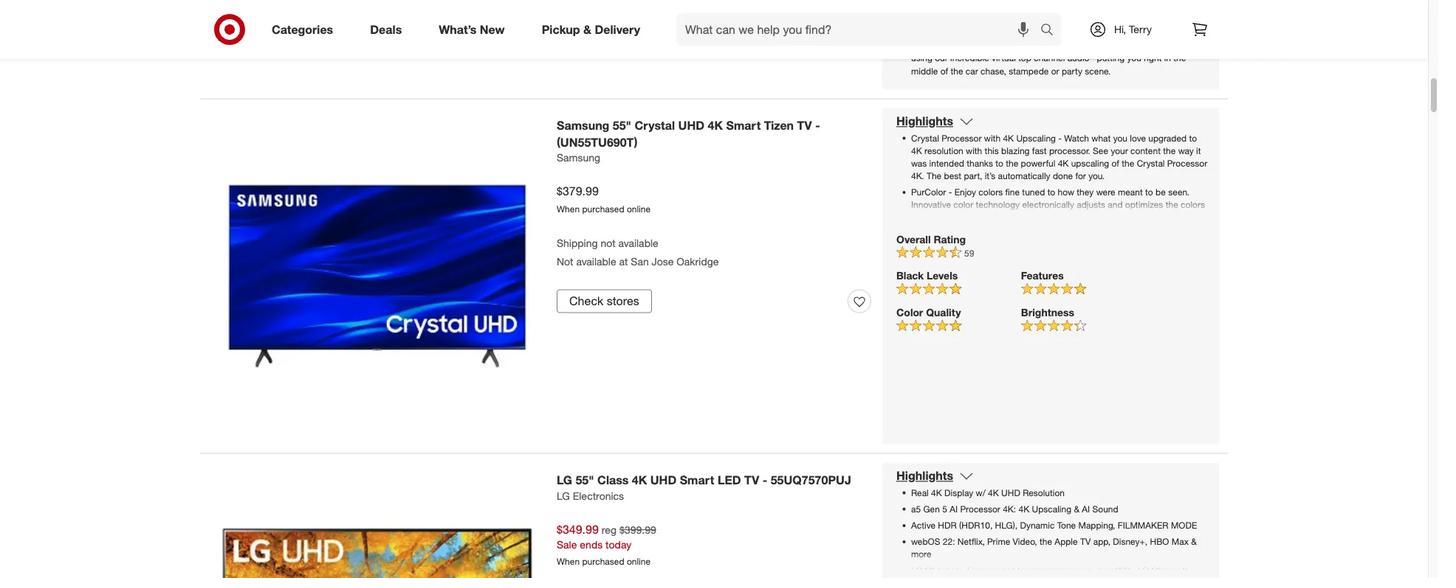 Task type: vqa. For each thing, say whether or not it's contained in the screenshot.
$399.99
yes



Task type: locate. For each thing, give the bounding box(es) containing it.
1 vertical spatial purchased
[[582, 557, 624, 568]]

sound up mapping,
[[1093, 504, 1118, 516]]

0 vertical spatial &
[[583, 22, 591, 37]]

not
[[557, 256, 573, 269]]

sound
[[975, 28, 1001, 39], [1167, 28, 1193, 39], [1093, 504, 1118, 516]]

&
[[583, 22, 591, 37], [1074, 504, 1080, 516], [1191, 537, 1197, 548]]

2 ai from the left
[[1082, 504, 1090, 516]]

1 vertical spatial smart
[[680, 474, 714, 488]]

1 vertical spatial in
[[1164, 53, 1171, 64]]

right
[[1144, 53, 1162, 64]]

- inside samsung 55" crystal uhd 4k smart tizen tv - (un55tu690t) samsung
[[815, 119, 820, 133]]

1 when from the top
[[557, 204, 580, 215]]

lg up lg electronics link
[[557, 474, 572, 488]]

1 highlights button from the top
[[896, 114, 974, 129]]

- left get
[[1021, 28, 1024, 39]]

netflix,
[[958, 537, 985, 548]]

for left true at the right top of the page
[[953, 213, 964, 224]]

smart
[[726, 119, 761, 133], [680, 474, 714, 488]]

when inside $379.99 when purchased online
[[557, 204, 580, 215]]

rating
[[934, 233, 966, 246]]

0 vertical spatial available
[[618, 237, 658, 250]]

the down seen. at the right
[[1166, 200, 1178, 211]]

hear
[[953, 40, 970, 51]]

1 vertical spatial for
[[953, 213, 964, 224]]

color inside crystal processor with 4k upscaling - watch what you love upgraded to 4k resolution with this blazing fast processor. see your content the way it was intended thanks to the powerful 4k upscaling of the crystal processor 4k. the best part, it's automatically done for you. purcolor - enjoy colors fine tuned to how they were meant to be seen. innovative color technology electronically adjusts and optimizes the colors on screen for true to life picture quality. your favorite movies, shows and sports will suddenly take on a new look.
[[954, 200, 973, 211]]

0 horizontal spatial for
[[953, 213, 964, 224]]

online inside $379.99 when purchased online
[[627, 204, 651, 215]]

1 horizontal spatial with
[[984, 133, 1001, 144]]

crystal
[[635, 119, 675, 133], [911, 133, 939, 144], [1137, 158, 1165, 169]]

- right led
[[763, 474, 767, 488]]

2 object from the left
[[1103, 28, 1130, 39]]

1 vertical spatial samsung
[[557, 152, 600, 165]]

purchased inside the "$349.99 reg $399.99 sale ends today when purchased online"
[[582, 557, 624, 568]]

samsung link
[[557, 151, 600, 166]]

of down our
[[941, 66, 948, 77]]

- right tizen
[[815, 119, 820, 133]]

online up shipping not available not available at san jose oakridge
[[627, 204, 651, 215]]

ai right the 5
[[950, 504, 958, 516]]

watch
[[1064, 133, 1089, 144]]

ai
[[950, 504, 958, 516], [1082, 504, 1090, 516]]

on left the over
[[1083, 566, 1093, 577]]

the down dynamic
[[1040, 537, 1052, 548]]

- left enjoy
[[949, 187, 952, 198]]

-
[[1021, 28, 1024, 39], [815, 119, 820, 133], [1058, 133, 1062, 144], [949, 187, 952, 198], [763, 474, 767, 488]]

(un55tu690t)
[[557, 135, 638, 150]]

brightness
[[1021, 307, 1074, 320]]

0 vertical spatial samsung
[[557, 119, 609, 133]]

tv right tizen
[[797, 119, 812, 133]]

color quality
[[896, 307, 961, 320]]

1 vertical spatial online
[[627, 557, 651, 568]]

the down blazing
[[1006, 158, 1018, 169]]

2 vertical spatial tv
[[1080, 537, 1091, 548]]

1 horizontal spatial 55"
[[613, 119, 631, 133]]

1 vertical spatial and
[[1180, 213, 1195, 224]]

tizen
[[764, 119, 794, 133]]

1 vertical spatial upscaling
[[1032, 504, 1072, 516]]

apple
[[1055, 537, 1078, 548]]

4k up blazing
[[1003, 133, 1014, 144]]

0 vertical spatial color
[[954, 200, 973, 211]]

0 horizontal spatial uhd
[[650, 474, 677, 488]]

0 horizontal spatial tv
[[744, 474, 759, 488]]

technology
[[976, 200, 1020, 211]]

2 vertical spatial processor
[[960, 504, 1000, 516]]

smart inside lg 55" class 4k uhd smart led tv - 55uq7570puj lg electronics
[[680, 474, 714, 488]]

best
[[944, 171, 962, 182]]

sports
[[911, 225, 937, 236]]

purchased down ends
[[582, 557, 624, 568]]

with
[[1084, 28, 1101, 39], [984, 133, 1001, 144], [966, 146, 982, 157]]

0 vertical spatial with
[[1084, 28, 1101, 39]]

tv left app,
[[1080, 537, 1091, 548]]

2 samsung from the top
[[557, 152, 600, 165]]

1 horizontal spatial tracking
[[1132, 28, 1165, 39]]

1 vertical spatial with
[[984, 133, 1001, 144]]

object up "movement"
[[1103, 28, 1130, 39]]

& right pickup
[[583, 22, 591, 37]]

samsung down (un55tu690t)
[[557, 152, 600, 165]]

samsung 55" crystal uhd 4k smart tizen tv - (un55tu690t) link
[[557, 117, 871, 151]]

in right right
[[1164, 53, 1171, 64]]

highlights
[[896, 114, 953, 129], [896, 470, 953, 484]]

available up san
[[618, 237, 658, 250]]

- inside object tracking sound lite - get in the mix with object tracking sound lite. you'll hear 3d surround sound that follows the movement on screen using our incredible virtual top channel audio—putting you right in the middle of the car chase, stampede or party scene.
[[1021, 28, 1024, 39]]

upscaling
[[1016, 133, 1056, 144], [1032, 504, 1072, 516]]

purchased inside $379.99 when purchased online
[[582, 204, 624, 215]]

colors down seen. at the right
[[1181, 200, 1205, 211]]

crystal up the resolution
[[911, 133, 939, 144]]

smart left tizen
[[726, 119, 761, 133]]

screen inside object tracking sound lite - get in the mix with object tracking sound lite. you'll hear 3d surround sound that follows the movement on screen using our incredible virtual top channel audio—putting you right in the middle of the car chase, stampede or party scene.
[[1171, 40, 1198, 51]]

0 vertical spatial 55"
[[613, 119, 631, 133]]

crystal down content at the top right of page
[[1137, 158, 1165, 169]]

the
[[927, 171, 942, 182]]

0 vertical spatial upscaling
[[1016, 133, 1056, 144]]

1 horizontal spatial screen
[[1171, 40, 1198, 51]]

the right right
[[1174, 53, 1186, 64]]

1 horizontal spatial of
[[1112, 158, 1119, 169]]

of down the "your"
[[1112, 158, 1119, 169]]

for down upscaling
[[1076, 171, 1086, 182]]

meant
[[1118, 187, 1143, 198]]

0 vertical spatial in
[[1043, 28, 1050, 39]]

2 online from the top
[[627, 557, 651, 568]]

2 highlights button from the top
[[896, 470, 974, 484]]

sound inside the real 4k display w/ 4k uhd resolution a5 gen 5 ai processor 4k: 4k upscaling & ai sound active hdr (hdr10, hlg), dynamic tone mapping, filmmaker mode webos 22: netflix, prime video, the apple tv app, disney+, hbo max & more lg channels: free access to programming on over 300+ lg channels
[[1093, 504, 1118, 516]]

0 horizontal spatial color
[[896, 307, 923, 320]]

55" up (un55tu690t)
[[613, 119, 631, 133]]

it's
[[985, 171, 996, 182]]

and right shows
[[1180, 213, 1195, 224]]

object up lite.
[[911, 28, 938, 39]]

lg 55" class 4k uhd smart led tv - 55uq7570puj image
[[215, 469, 540, 579], [215, 469, 540, 579]]

2 vertical spatial with
[[966, 146, 982, 157]]

& right max at bottom
[[1191, 537, 1197, 548]]

4k right w/
[[988, 488, 999, 499]]

0 vertical spatial purchased
[[582, 204, 624, 215]]

2 horizontal spatial uhd
[[1001, 488, 1020, 499]]

display
[[945, 488, 973, 499]]

tv right led
[[744, 474, 759, 488]]

1 vertical spatial colors
[[1181, 200, 1205, 211]]

highlights button
[[896, 114, 974, 129], [896, 470, 974, 484]]

search
[[1034, 24, 1069, 38]]

0 vertical spatial online
[[627, 204, 651, 215]]

0 horizontal spatial tracking
[[940, 28, 973, 39]]

5
[[942, 504, 947, 516]]

1 horizontal spatial smart
[[726, 119, 761, 133]]

sound right terry
[[1167, 28, 1193, 39]]

2 vertical spatial &
[[1191, 537, 1197, 548]]

highlights up the resolution
[[896, 114, 953, 129]]

purchased down $379.99
[[582, 204, 624, 215]]

1 highlights from the top
[[896, 114, 953, 129]]

purcolor
[[911, 187, 946, 198]]

quality.
[[1038, 213, 1066, 224]]

1 horizontal spatial uhd
[[678, 119, 705, 133]]

processor down w/
[[960, 504, 1000, 516]]

you.
[[1089, 171, 1105, 182]]

1 vertical spatial screen
[[924, 213, 951, 224]]

tv for led
[[744, 474, 759, 488]]

to left the life
[[984, 213, 992, 224]]

blazing
[[1001, 146, 1030, 157]]

ai up mapping,
[[1082, 504, 1090, 516]]

virtual
[[992, 53, 1016, 64]]

to right access
[[1018, 566, 1025, 577]]

0 horizontal spatial with
[[966, 146, 982, 157]]

in right get
[[1043, 28, 1050, 39]]

follows
[[1069, 40, 1097, 51]]

lg down more on the bottom right of page
[[911, 566, 923, 577]]

tv inside the real 4k display w/ 4k uhd resolution a5 gen 5 ai processor 4k: 4k upscaling & ai sound active hdr (hdr10, hlg), dynamic tone mapping, filmmaker mode webos 22: netflix, prime video, the apple tv app, disney+, hbo max & more lg channels: free access to programming on over 300+ lg channels
[[1080, 537, 1091, 548]]

1 horizontal spatial in
[[1164, 53, 1171, 64]]

you up the "your"
[[1113, 133, 1128, 144]]

channels
[[1152, 566, 1189, 577]]

see
[[1093, 146, 1108, 157]]

on inside the real 4k display w/ 4k uhd resolution a5 gen 5 ai processor 4k: 4k upscaling & ai sound active hdr (hdr10, hlg), dynamic tone mapping, filmmaker mode webos 22: netflix, prime video, the apple tv app, disney+, hbo max & more lg channels: free access to programming on over 300+ lg channels
[[1083, 566, 1093, 577]]

55" inside lg 55" class 4k uhd smart led tv - 55uq7570puj lg electronics
[[576, 474, 594, 488]]

4k left tizen
[[708, 119, 723, 133]]

online
[[627, 204, 651, 215], [627, 557, 651, 568]]

when down "sale"
[[557, 557, 580, 568]]

1 horizontal spatial available
[[618, 237, 658, 250]]

car
[[966, 66, 978, 77]]

part,
[[964, 171, 982, 182]]

be
[[1156, 187, 1166, 198]]

samsung 55" crystal uhd 4k smart tizen tv - (un55tu690t) image
[[215, 114, 540, 440], [215, 114, 540, 440]]

1 horizontal spatial sound
[[1093, 504, 1118, 516]]

4k right 4k:
[[1019, 504, 1030, 516]]

1 horizontal spatial color
[[954, 200, 973, 211]]

your
[[1068, 213, 1086, 224]]

of
[[941, 66, 948, 77], [1112, 158, 1119, 169]]

4k inside lg 55" class 4k uhd smart led tv - 55uq7570puj lg electronics
[[632, 474, 647, 488]]

screen down innovative
[[924, 213, 951, 224]]

0 horizontal spatial and
[[1108, 200, 1123, 211]]

highlights button up the resolution
[[896, 114, 974, 129]]

online down today
[[627, 557, 651, 568]]

0 horizontal spatial 55"
[[576, 474, 594, 488]]

in
[[1043, 28, 1050, 39], [1164, 53, 1171, 64]]

screen
[[1171, 40, 1198, 51], [924, 213, 951, 224]]

screen right "movement"
[[1171, 40, 1198, 51]]

crystal up (un55tu690t)
[[635, 119, 675, 133]]

1 purchased from the top
[[582, 204, 624, 215]]

and
[[1108, 200, 1123, 211], [1180, 213, 1195, 224]]

app,
[[1093, 537, 1111, 548]]

0 vertical spatial tv
[[797, 119, 812, 133]]

on up right
[[1158, 40, 1168, 51]]

1 ai from the left
[[950, 504, 958, 516]]

1 horizontal spatial for
[[1076, 171, 1086, 182]]

available down not
[[576, 256, 616, 269]]

processor up the resolution
[[942, 133, 982, 144]]

4k.
[[911, 171, 924, 182]]

shipping not available not available at san jose oakridge
[[557, 237, 719, 269]]

0 horizontal spatial &
[[583, 22, 591, 37]]

and down were
[[1108, 200, 1123, 211]]

active
[[911, 521, 936, 532]]

0 vertical spatial of
[[941, 66, 948, 77]]

seen.
[[1168, 187, 1190, 198]]

smart for 4k
[[726, 119, 761, 133]]

the down the "your"
[[1122, 158, 1134, 169]]

colors up technology
[[979, 187, 1003, 198]]

available
[[618, 237, 658, 250], [576, 256, 616, 269]]

1 vertical spatial when
[[557, 557, 580, 568]]

w/
[[976, 488, 986, 499]]

lg
[[557, 474, 572, 488], [557, 490, 570, 503], [911, 566, 923, 577], [1138, 566, 1149, 577]]

highlights for real 4k display w/ 4k uhd resolution
[[896, 470, 953, 484]]

tracking
[[940, 28, 973, 39], [1132, 28, 1165, 39]]

tv inside lg 55" class 4k uhd smart led tv - 55uq7570puj lg electronics
[[744, 474, 759, 488]]

1 object from the left
[[911, 28, 938, 39]]

1 vertical spatial tv
[[744, 474, 759, 488]]

1 vertical spatial &
[[1074, 504, 1080, 516]]

processor down way
[[1167, 158, 1207, 169]]

levels
[[927, 270, 958, 283]]

you inside object tracking sound lite - get in the mix with object tracking sound lite. you'll hear 3d surround sound that follows the movement on screen using our incredible virtual top channel audio—putting you right in the middle of the car chase, stampede or party scene.
[[1127, 53, 1141, 64]]

uhd inside lg 55" class 4k uhd smart led tv - 55uq7570puj lg electronics
[[650, 474, 677, 488]]

4k inside samsung 55" crystal uhd 4k smart tizen tv - (un55tu690t) samsung
[[708, 119, 723, 133]]

with up "thanks"
[[966, 146, 982, 157]]

1 samsung from the top
[[557, 119, 609, 133]]

4k right class at left
[[632, 474, 647, 488]]

highlights button up 'real'
[[896, 470, 974, 484]]

highlights up 'real'
[[896, 470, 953, 484]]

2 highlights from the top
[[896, 470, 953, 484]]

1 vertical spatial highlights button
[[896, 470, 974, 484]]

0 vertical spatial highlights
[[896, 114, 953, 129]]

0 horizontal spatial screen
[[924, 213, 951, 224]]

upscaling down resolution
[[1032, 504, 1072, 516]]

the down 'upgraded'
[[1163, 146, 1176, 157]]

was
[[911, 158, 927, 169]]

1 online from the top
[[627, 204, 651, 215]]

upscaling up fast
[[1016, 133, 1056, 144]]

1 horizontal spatial object
[[1103, 28, 1130, 39]]

0 vertical spatial you
[[1127, 53, 1141, 64]]

sound up 3d
[[975, 28, 1001, 39]]

1 horizontal spatial ai
[[1082, 504, 1090, 516]]

pickup & delivery
[[542, 22, 640, 37]]

1 vertical spatial available
[[576, 256, 616, 269]]

4k
[[708, 119, 723, 133], [1003, 133, 1014, 144], [911, 146, 922, 157], [1058, 158, 1069, 169], [632, 474, 647, 488], [931, 488, 942, 499], [988, 488, 999, 499], [1019, 504, 1030, 516]]

to down this
[[996, 158, 1003, 169]]

to up the electronically
[[1048, 187, 1055, 198]]

online inside the "$349.99 reg $399.99 sale ends today when purchased online"
[[627, 557, 651, 568]]

the inside the real 4k display w/ 4k uhd resolution a5 gen 5 ai processor 4k: 4k upscaling & ai sound active hdr (hdr10, hlg), dynamic tone mapping, filmmaker mode webos 22: netflix, prime video, the apple tv app, disney+, hbo max & more lg channels: free access to programming on over 300+ lg channels
[[1040, 537, 1052, 548]]

real
[[911, 488, 929, 499]]

when
[[557, 204, 580, 215], [557, 557, 580, 568]]

the up the audio—putting
[[1099, 40, 1112, 51]]

smart left led
[[680, 474, 714, 488]]

55" inside samsung 55" crystal uhd 4k smart tizen tv - (un55tu690t) samsung
[[613, 119, 631, 133]]

on up sports
[[911, 213, 921, 224]]

1 vertical spatial 55"
[[576, 474, 594, 488]]

0 vertical spatial screen
[[1171, 40, 1198, 51]]

tone
[[1057, 521, 1076, 532]]

color left quality
[[896, 307, 923, 320]]

0 vertical spatial when
[[557, 204, 580, 215]]

channels:
[[925, 566, 965, 577]]

prime
[[987, 537, 1010, 548]]

1 tracking from the left
[[940, 28, 973, 39]]

or
[[1051, 66, 1059, 77]]

55uq7570puj
[[771, 474, 851, 488]]

0 vertical spatial colors
[[979, 187, 1003, 198]]

0 horizontal spatial crystal
[[635, 119, 675, 133]]

samsung up (un55tu690t)
[[557, 119, 609, 133]]

2 purchased from the top
[[582, 557, 624, 568]]

with up follows on the top of the page
[[1084, 28, 1101, 39]]

1 horizontal spatial tv
[[797, 119, 812, 133]]

0 vertical spatial highlights button
[[896, 114, 974, 129]]

gen
[[923, 504, 940, 516]]

& up tone
[[1074, 504, 1080, 516]]

this
[[985, 146, 999, 157]]

with up this
[[984, 133, 1001, 144]]

when down $379.99
[[557, 204, 580, 215]]

black
[[896, 270, 924, 283]]

0 horizontal spatial smart
[[680, 474, 714, 488]]

0 horizontal spatial object
[[911, 28, 938, 39]]

2 horizontal spatial with
[[1084, 28, 1101, 39]]

55" up lg electronics link
[[576, 474, 594, 488]]

2 horizontal spatial sound
[[1167, 28, 1193, 39]]

2 horizontal spatial tv
[[1080, 537, 1091, 548]]

upgraded
[[1149, 133, 1187, 144]]

you down "movement"
[[1127, 53, 1141, 64]]

0 vertical spatial and
[[1108, 200, 1123, 211]]

uhd inside the real 4k display w/ 4k uhd resolution a5 gen 5 ai processor 4k: 4k upscaling & ai sound active hdr (hdr10, hlg), dynamic tone mapping, filmmaker mode webos 22: netflix, prime video, the apple tv app, disney+, hbo max & more lg channels: free access to programming on over 300+ lg channels
[[1001, 488, 1020, 499]]

- up 'processor.'
[[1058, 133, 1062, 144]]

1 vertical spatial highlights
[[896, 470, 953, 484]]

2 tracking from the left
[[1132, 28, 1165, 39]]

color down enjoy
[[954, 200, 973, 211]]

tracking up hear
[[940, 28, 973, 39]]

highlights button for real 4k display w/ 4k uhd resolution
[[896, 470, 974, 484]]

1 vertical spatial of
[[1112, 158, 1119, 169]]

2 when from the top
[[557, 557, 580, 568]]

were
[[1096, 187, 1116, 198]]

smart inside samsung 55" crystal uhd 4k smart tizen tv - (un55tu690t) samsung
[[726, 119, 761, 133]]

at
[[619, 256, 628, 269]]

0 horizontal spatial available
[[576, 256, 616, 269]]

access
[[987, 566, 1015, 577]]

0 horizontal spatial ai
[[950, 504, 958, 516]]

1 vertical spatial you
[[1113, 133, 1128, 144]]

0 horizontal spatial of
[[941, 66, 948, 77]]

0 vertical spatial smart
[[726, 119, 761, 133]]

of inside object tracking sound lite - get in the mix with object tracking sound lite. you'll hear 3d surround sound that follows the movement on screen using our incredible virtual top channel audio—putting you right in the middle of the car chase, stampede or party scene.
[[941, 66, 948, 77]]

tracking up "movement"
[[1132, 28, 1165, 39]]

tv inside samsung 55" crystal uhd 4k smart tizen tv - (un55tu690t) samsung
[[797, 119, 812, 133]]

optimizes
[[1125, 200, 1163, 211]]

tv
[[797, 119, 812, 133], [744, 474, 759, 488], [1080, 537, 1091, 548]]



Task type: describe. For each thing, give the bounding box(es) containing it.
to up it
[[1189, 133, 1197, 144]]

way
[[1178, 146, 1194, 157]]

overall rating
[[896, 233, 966, 246]]

0 horizontal spatial colors
[[979, 187, 1003, 198]]

a5
[[911, 504, 921, 516]]

channel
[[1034, 53, 1065, 64]]

processor.
[[1049, 146, 1090, 157]]

you'll
[[930, 40, 950, 51]]

0 vertical spatial for
[[1076, 171, 1086, 182]]

webos
[[911, 537, 940, 548]]

it
[[1196, 146, 1201, 157]]

you inside crystal processor with 4k upscaling - watch what you love upgraded to 4k resolution with this blazing fast processor. see your content the way it was intended thanks to the powerful 4k upscaling of the crystal processor 4k. the best part, it's automatically done for you. purcolor - enjoy colors fine tuned to how they were meant to be seen. innovative color technology electronically adjusts and optimizes the colors on screen for true to life picture quality. your favorite movies, shows and sports will suddenly take on a new look.
[[1113, 133, 1128, 144]]

adjusts
[[1077, 200, 1105, 211]]

your
[[1111, 146, 1128, 157]]

black levels
[[896, 270, 958, 283]]

content
[[1131, 146, 1161, 157]]

thanks
[[967, 158, 993, 169]]

what's new link
[[426, 13, 523, 46]]

movies,
[[1120, 213, 1150, 224]]

when inside the "$349.99 reg $399.99 sale ends today when purchased online"
[[557, 557, 580, 568]]

of inside crystal processor with 4k upscaling - watch what you love upgraded to 4k resolution with this blazing fast processor. see your content the way it was intended thanks to the powerful 4k upscaling of the crystal processor 4k. the best part, it's automatically done for you. purcolor - enjoy colors fine tuned to how they were meant to be seen. innovative color technology electronically adjusts and optimizes the colors on screen for true to life picture quality. your favorite movies, shows and sports will suddenly take on a new look.
[[1112, 158, 1119, 169]]

1 horizontal spatial colors
[[1181, 200, 1205, 211]]

mapping,
[[1078, 521, 1115, 532]]

55" for lg
[[576, 474, 594, 488]]

picture
[[1008, 213, 1036, 224]]

search button
[[1034, 13, 1069, 49]]

max
[[1172, 537, 1189, 548]]

ends
[[580, 540, 603, 552]]

not
[[601, 237, 616, 250]]

4k:
[[1003, 504, 1016, 516]]

incredible
[[950, 53, 989, 64]]

mode
[[1171, 521, 1197, 532]]

disney+,
[[1113, 537, 1148, 548]]

0 horizontal spatial sound
[[975, 28, 1001, 39]]

done
[[1053, 171, 1073, 182]]

0 vertical spatial processor
[[942, 133, 982, 144]]

lg right 300+ on the bottom right of page
[[1138, 566, 1149, 577]]

hlg),
[[995, 521, 1018, 532]]

to inside the real 4k display w/ 4k uhd resolution a5 gen 5 ai processor 4k: 4k upscaling & ai sound active hdr (hdr10, hlg), dynamic tone mapping, filmmaker mode webos 22: netflix, prime video, the apple tv app, disney+, hbo max & more lg channels: free access to programming on over 300+ lg channels
[[1018, 566, 1025, 577]]

with inside object tracking sound lite - get in the mix with object tracking sound lite. you'll hear 3d surround sound that follows the movement on screen using our incredible virtual top channel audio—putting you right in the middle of the car chase, stampede or party scene.
[[1084, 28, 1101, 39]]

(hdr10,
[[959, 521, 993, 532]]

4k up 'done'
[[1058, 158, 1069, 169]]

upscaling inside crystal processor with 4k upscaling - watch what you love upgraded to 4k resolution with this blazing fast processor. see your content the way it was intended thanks to the powerful 4k upscaling of the crystal processor 4k. the best part, it's automatically done for you. purcolor - enjoy colors fine tuned to how they were meant to be seen. innovative color technology electronically adjusts and optimizes the colors on screen for true to life picture quality. your favorite movies, shows and sports will suddenly take on a new look.
[[1016, 133, 1056, 144]]

what's
[[439, 22, 477, 37]]

55" for samsung
[[613, 119, 631, 133]]

will
[[939, 225, 952, 236]]

suddenly
[[954, 225, 990, 236]]

tv for tizen
[[797, 119, 812, 133]]

chase,
[[981, 66, 1006, 77]]

powerful
[[1021, 158, 1055, 169]]

1 vertical spatial processor
[[1167, 158, 1207, 169]]

hbo
[[1150, 537, 1169, 548]]

lite.
[[911, 40, 928, 51]]

1 vertical spatial color
[[896, 307, 923, 320]]

upscaling
[[1071, 158, 1109, 169]]

deals link
[[358, 13, 420, 46]]

categories
[[272, 22, 333, 37]]

take
[[993, 225, 1010, 236]]

movement
[[1114, 40, 1156, 51]]

resolution
[[1023, 488, 1065, 499]]

highlights button for crystal processor with 4k upscaling - watch what you love upgraded to 4k resolution with this blazing fast processor. see your content the way it was intended thanks to the powerful 4k upscaling of the crystal processor 4k. the best part, it's automatically done for you.
[[896, 114, 974, 129]]

0 horizontal spatial in
[[1043, 28, 1050, 39]]

shipping
[[557, 237, 598, 250]]

1 horizontal spatial &
[[1074, 504, 1080, 516]]

hdr
[[938, 521, 957, 532]]

delivery
[[595, 22, 640, 37]]

smart for uhd
[[680, 474, 714, 488]]

check stores button
[[557, 290, 652, 314]]

stampede
[[1009, 66, 1049, 77]]

2 horizontal spatial crystal
[[1137, 158, 1165, 169]]

59
[[964, 248, 974, 259]]

class
[[597, 474, 629, 488]]

on left 'a'
[[1012, 225, 1022, 236]]

dynamic
[[1020, 521, 1055, 532]]

filmmaker
[[1118, 521, 1169, 532]]

crystal inside samsung 55" crystal uhd 4k smart tizen tv - (un55tu690t) samsung
[[635, 119, 675, 133]]

on inside object tracking sound lite - get in the mix with object tracking sound lite. you'll hear 3d surround sound that follows the movement on screen using our incredible virtual top channel audio—putting you right in the middle of the car chase, stampede or party scene.
[[1158, 40, 1168, 51]]

programming
[[1028, 566, 1081, 577]]

processor inside the real 4k display w/ 4k uhd resolution a5 gen 5 ai processor 4k: 4k upscaling & ai sound active hdr (hdr10, hlg), dynamic tone mapping, filmmaker mode webos 22: netflix, prime video, the apple tv app, disney+, hbo max & more lg channels: free access to programming on over 300+ lg channels
[[960, 504, 1000, 516]]

the left the car
[[951, 66, 963, 77]]

that
[[1051, 40, 1067, 51]]

using
[[911, 53, 933, 64]]

oakridge
[[677, 256, 719, 269]]

video,
[[1013, 537, 1037, 548]]

stores
[[607, 295, 639, 309]]

highlights for crystal processor with 4k upscaling - watch what you love upgraded to 4k resolution with this blazing fast processor. see your content the way it was intended thanks to the powerful 4k upscaling of the crystal processor 4k. the best part, it's automatically done for you.
[[896, 114, 953, 129]]

lg left electronics in the left of the page
[[557, 490, 570, 503]]

$349.99
[[557, 523, 599, 537]]

pickup & delivery link
[[529, 13, 659, 46]]

fast
[[1032, 146, 1047, 157]]

1 horizontal spatial crystal
[[911, 133, 939, 144]]

screen inside crystal processor with 4k upscaling - watch what you love upgraded to 4k resolution with this blazing fast processor. see your content the way it was intended thanks to the powerful 4k upscaling of the crystal processor 4k. the best part, it's automatically done for you. purcolor - enjoy colors fine tuned to how they were meant to be seen. innovative color technology electronically adjusts and optimizes the colors on screen for true to life picture quality. your favorite movies, shows and sports will suddenly take on a new look.
[[924, 213, 951, 224]]

What can we help you find? suggestions appear below search field
[[676, 13, 1044, 46]]

more
[[911, 550, 932, 561]]

4k up was at the top of page
[[911, 146, 922, 157]]

to left be
[[1145, 187, 1153, 198]]

look.
[[1051, 225, 1070, 236]]

- inside lg 55" class 4k uhd smart led tv - 55uq7570puj lg electronics
[[763, 474, 767, 488]]

fine
[[1005, 187, 1020, 198]]

resolution
[[925, 146, 963, 157]]

$379.99 when purchased online
[[557, 185, 651, 215]]

surround
[[986, 40, 1022, 51]]

reg
[[602, 524, 617, 537]]

quality
[[926, 307, 961, 320]]

enjoy
[[955, 187, 976, 198]]

true
[[966, 213, 982, 224]]

pickup
[[542, 22, 580, 37]]

4k right 'real'
[[931, 488, 942, 499]]

1 horizontal spatial and
[[1180, 213, 1195, 224]]

life
[[995, 213, 1006, 224]]

upscaling inside the real 4k display w/ 4k uhd resolution a5 gen 5 ai processor 4k: 4k upscaling & ai sound active hdr (hdr10, hlg), dynamic tone mapping, filmmaker mode webos 22: netflix, prime video, the apple tv app, disney+, hbo max & more lg channels: free access to programming on over 300+ lg channels
[[1032, 504, 1072, 516]]

check stores
[[569, 295, 639, 309]]

sound
[[1024, 40, 1049, 51]]

the up the "that"
[[1053, 28, 1065, 39]]

$399.99
[[620, 524, 656, 537]]

mix
[[1068, 28, 1082, 39]]

electronically
[[1022, 200, 1074, 211]]

real 4k display w/ 4k uhd resolution a5 gen 5 ai processor 4k: 4k upscaling & ai sound active hdr (hdr10, hlg), dynamic tone mapping, filmmaker mode webos 22: netflix, prime video, the apple tv app, disney+, hbo max & more lg channels: free access to programming on over 300+ lg channels
[[911, 488, 1197, 577]]

our
[[935, 53, 948, 64]]

2 horizontal spatial &
[[1191, 537, 1197, 548]]

uhd inside samsung 55" crystal uhd 4k smart tizen tv - (un55tu690t) samsung
[[678, 119, 705, 133]]



